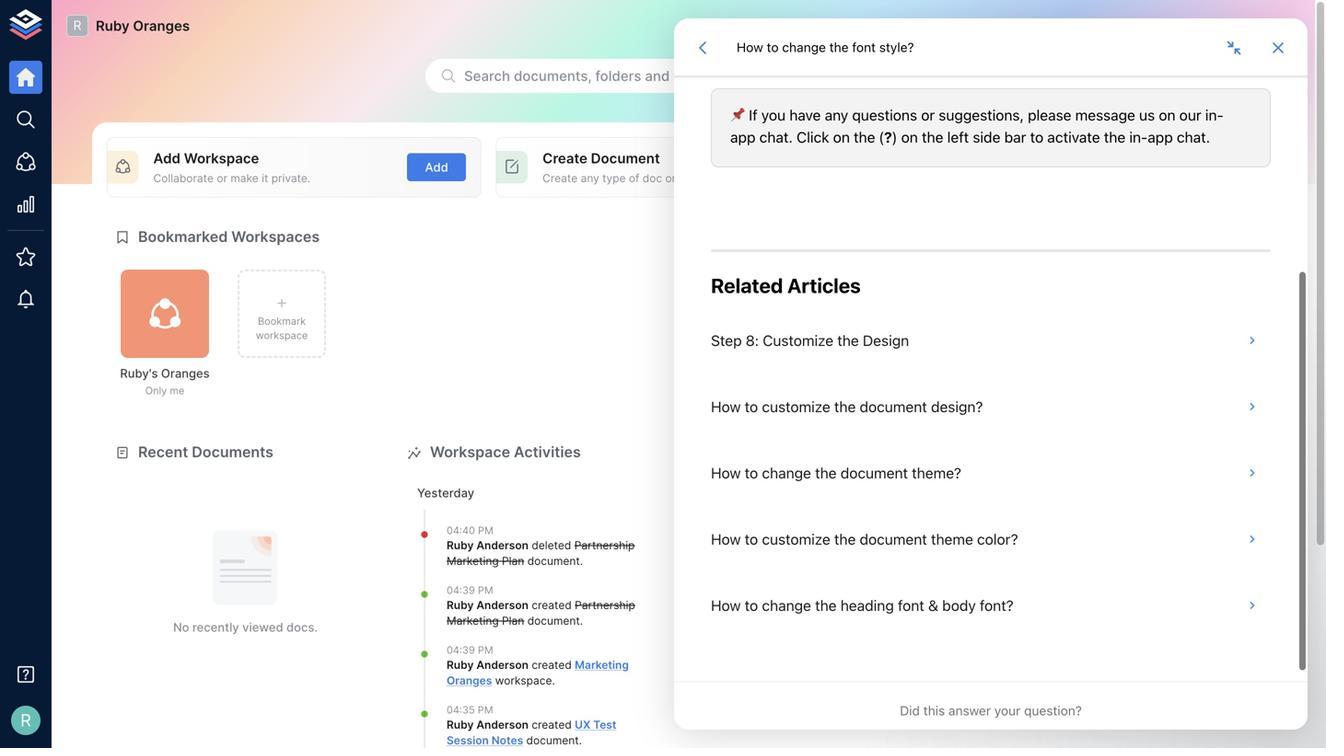 Task type: describe. For each thing, give the bounding box(es) containing it.
free
[[1134, 252, 1174, 272]]

yesterday
[[417, 486, 474, 501]]

4 anderson from the top
[[476, 719, 529, 732]]

plan for created
[[502, 615, 524, 628]]

3 help image from the top
[[983, 658, 1260, 731]]

the
[[1103, 252, 1129, 272]]

04:39 for document
[[447, 585, 475, 597]]

partnership marketing plan for created
[[447, 599, 635, 628]]

document
[[591, 150, 660, 167]]

template gallery open
[[932, 150, 1231, 174]]

you
[[1015, 252, 1045, 272]]

hi ruby !
[[1246, 17, 1300, 34]]

1 horizontal spatial r
[[73, 18, 81, 33]]

04:35 pm
[[447, 705, 493, 717]]

create document create any type of doc or wiki.
[[543, 150, 702, 185]]

recently
[[192, 621, 239, 635]]

no
[[173, 621, 189, 635]]

document . for 04:40 pm
[[524, 555, 583, 568]]

1 ruby anderson created from the top
[[447, 599, 575, 613]]

open
[[1200, 160, 1231, 174]]

ruby anderson deleted
[[447, 539, 574, 553]]

add for add
[[425, 160, 448, 174]]

2 anderson from the top
[[476, 599, 529, 613]]

created for marketing
[[532, 659, 572, 672]]

2 pm from the top
[[478, 585, 493, 597]]

notes
[[492, 734, 523, 748]]

gallery
[[997, 150, 1045, 167]]

search documents, folders and workspaces...
[[464, 68, 765, 84]]

hi
[[1246, 17, 1259, 34]]

are
[[1049, 252, 1075, 272]]

04:40 pm
[[447, 525, 493, 537]]

documents
[[192, 444, 273, 461]]

1 pm from the top
[[478, 525, 493, 537]]

of
[[629, 172, 640, 185]]

template
[[932, 150, 994, 167]]

ux test session notes link
[[447, 719, 617, 748]]

plan for deleted
[[502, 555, 524, 568]]

you are on the free plan.
[[1015, 252, 1228, 272]]

bookmarked
[[138, 228, 228, 246]]

it
[[262, 172, 268, 185]]

private.
[[271, 172, 311, 185]]

document for 04:39 pm
[[527, 615, 580, 628]]

doc
[[643, 172, 662, 185]]

marketing oranges
[[447, 659, 629, 688]]

3 anderson from the top
[[476, 659, 529, 672]]

workspace inside button
[[256, 330, 308, 342]]

document for 04:35 pm
[[526, 734, 579, 748]]

04:39 pm for workspace .
[[447, 645, 493, 657]]

marketing for ruby anderson created
[[447, 615, 499, 628]]

bookmark workspace
[[256, 316, 308, 342]]

on
[[1079, 252, 1099, 272]]

recent documents
[[138, 444, 273, 461]]

open button
[[1186, 153, 1245, 182]]

r button
[[6, 701, 46, 741]]

add button
[[407, 153, 466, 182]]

collaborate
[[153, 172, 214, 185]]

ruby's
[[120, 367, 158, 381]]

workspaces
[[231, 228, 320, 246]]

1 horizontal spatial workspace
[[430, 444, 510, 461]]



Task type: locate. For each thing, give the bounding box(es) containing it.
0 vertical spatial 04:39
[[447, 585, 475, 597]]

partnership marketing plan down '04:40 pm'
[[447, 539, 635, 568]]

1 horizontal spatial add
[[425, 160, 448, 174]]

create
[[543, 150, 588, 167], [807, 160, 845, 174], [543, 172, 578, 185]]

ruby's oranges only me
[[120, 367, 210, 397]]

create inside button
[[807, 160, 845, 174]]

1 plan from the top
[[502, 555, 524, 568]]

4 pm from the top
[[478, 705, 493, 717]]

session
[[447, 734, 489, 748]]

activities
[[514, 444, 581, 461]]

document for 04:40 pm
[[527, 555, 580, 568]]

any
[[581, 172, 599, 185]]

recent
[[138, 444, 188, 461]]

workspace
[[256, 330, 308, 342], [495, 674, 552, 688]]

04:39 pm for document .
[[447, 585, 493, 597]]

1 help image from the top
[[983, 471, 1260, 544]]

marketing up test
[[575, 659, 629, 672]]

ruby anderson created up notes
[[447, 719, 575, 732]]

2 04:39 pm from the top
[[447, 645, 493, 657]]

1 vertical spatial 04:39 pm
[[447, 645, 493, 657]]

plan down ruby anderson deleted
[[502, 555, 524, 568]]

2 vertical spatial marketing
[[575, 659, 629, 672]]

partnership for created
[[575, 599, 635, 613]]

pm
[[478, 525, 493, 537], [478, 585, 493, 597], [478, 645, 493, 657], [478, 705, 493, 717]]

created
[[532, 599, 572, 613], [532, 659, 572, 672], [532, 719, 572, 732]]

pm right 04:40
[[478, 525, 493, 537]]

2 ruby anderson created from the top
[[447, 659, 575, 672]]

ruby anderson created down ruby anderson deleted
[[447, 599, 575, 613]]

0 vertical spatial partnership
[[574, 539, 635, 553]]

add
[[153, 150, 181, 167], [425, 160, 448, 174]]

anderson up notes
[[476, 719, 529, 732]]

partnership
[[574, 539, 635, 553], [575, 599, 635, 613]]

1 vertical spatial created
[[532, 659, 572, 672]]

04:39 pm down '04:40 pm'
[[447, 585, 493, 597]]

1 vertical spatial workspace
[[495, 674, 552, 688]]

.
[[580, 555, 583, 568], [580, 615, 583, 628], [552, 674, 555, 688], [579, 734, 582, 748]]

1 vertical spatial r
[[20, 711, 31, 731]]

workspace activities
[[430, 444, 581, 461]]

document . down the ux
[[523, 734, 582, 748]]

workspace up "ux test session notes" link
[[495, 674, 552, 688]]

1 partnership marketing plan from the top
[[447, 539, 635, 568]]

workspace up yesterday
[[430, 444, 510, 461]]

1 horizontal spatial workspace
[[495, 674, 552, 688]]

document down the ux
[[526, 734, 579, 748]]

partnership marketing plan up 'marketing oranges'
[[447, 599, 635, 628]]

or inside create document create any type of doc or wiki.
[[665, 172, 676, 185]]

1 04:39 pm from the top
[[447, 585, 493, 597]]

partnership marketing plan for deleted
[[447, 539, 635, 568]]

pm down ruby anderson deleted
[[478, 585, 493, 597]]

3 ruby anderson created from the top
[[447, 719, 575, 732]]

create for create document create any type of doc or wiki.
[[543, 150, 588, 167]]

document . down deleted
[[524, 555, 583, 568]]

04:39 down 04:40
[[447, 585, 475, 597]]

ux test session notes
[[447, 719, 617, 748]]

2 plan from the top
[[502, 615, 524, 628]]

no recently viewed docs.
[[173, 621, 318, 635]]

ruby anderson created
[[447, 599, 575, 613], [447, 659, 575, 672], [447, 719, 575, 732]]

bookmark
[[258, 316, 306, 327]]

pm up workspace .
[[478, 645, 493, 657]]

2 vertical spatial document
[[526, 734, 579, 748]]

partnership for deleted
[[574, 539, 635, 553]]

marketing for ruby anderson deleted
[[447, 555, 499, 568]]

test
[[593, 719, 617, 732]]

!
[[1296, 17, 1300, 34]]

ruby oranges
[[96, 17, 190, 34]]

0 vertical spatial created
[[532, 599, 572, 613]]

plan
[[502, 555, 524, 568], [502, 615, 524, 628]]

3 created from the top
[[532, 719, 572, 732]]

bookmarked workspaces
[[138, 228, 320, 246]]

plan.
[[1178, 252, 1228, 272]]

2 vertical spatial document .
[[523, 734, 582, 748]]

2 vertical spatial created
[[532, 719, 572, 732]]

0 horizontal spatial workspace
[[256, 330, 308, 342]]

1 vertical spatial document
[[527, 615, 580, 628]]

2 vertical spatial help image
[[983, 658, 1260, 731]]

deleted
[[532, 539, 571, 553]]

anderson
[[476, 539, 529, 553], [476, 599, 529, 613], [476, 659, 529, 672], [476, 719, 529, 732]]

me
[[170, 385, 184, 397]]

0 horizontal spatial or
[[217, 172, 227, 185]]

search
[[464, 68, 510, 84]]

0 horizontal spatial add
[[153, 150, 181, 167]]

0 vertical spatial plan
[[502, 555, 524, 568]]

0 vertical spatial document
[[527, 555, 580, 568]]

marketing oranges link
[[447, 659, 629, 688]]

1 created from the top
[[532, 599, 572, 613]]

ruby anderson created for ux
[[447, 719, 575, 732]]

marketing
[[447, 555, 499, 568], [447, 615, 499, 628], [575, 659, 629, 672]]

add inside add workspace collaborate or make it private.
[[153, 150, 181, 167]]

created for ux
[[532, 719, 572, 732]]

0 vertical spatial 04:39 pm
[[447, 585, 493, 597]]

0 vertical spatial help image
[[983, 471, 1260, 544]]

2 partnership marketing plan from the top
[[447, 599, 635, 628]]

add workspace collaborate or make it private.
[[153, 150, 311, 185]]

04:39 pm
[[447, 585, 493, 597], [447, 645, 493, 657]]

created left the ux
[[532, 719, 572, 732]]

1 vertical spatial ruby anderson created
[[447, 659, 575, 672]]

oranges inside ruby's oranges only me
[[161, 367, 210, 381]]

workspace .
[[492, 674, 555, 688]]

1 anderson from the top
[[476, 539, 529, 553]]

0 vertical spatial oranges
[[133, 17, 190, 34]]

workspace inside add workspace collaborate or make it private.
[[184, 150, 259, 167]]

bookmark workspace button
[[238, 270, 326, 358]]

1 vertical spatial plan
[[502, 615, 524, 628]]

0 vertical spatial marketing
[[447, 555, 499, 568]]

workspace down bookmark
[[256, 330, 308, 342]]

create button
[[796, 153, 855, 182]]

workspace
[[184, 150, 259, 167], [430, 444, 510, 461]]

0 vertical spatial r
[[73, 18, 81, 33]]

1 vertical spatial partnership marketing plan
[[447, 599, 635, 628]]

0 horizontal spatial r
[[20, 711, 31, 731]]

document . for 04:39 pm
[[524, 615, 583, 628]]

2 vertical spatial oranges
[[447, 674, 492, 688]]

1 or from the left
[[217, 172, 227, 185]]

oranges for ruby oranges
[[133, 17, 190, 34]]

2 created from the top
[[532, 659, 572, 672]]

or right the doc
[[665, 172, 676, 185]]

document .
[[524, 555, 583, 568], [524, 615, 583, 628], [523, 734, 582, 748]]

or left the make
[[217, 172, 227, 185]]

created down deleted
[[532, 599, 572, 613]]

r
[[73, 18, 81, 33], [20, 711, 31, 731]]

1 04:39 from the top
[[447, 585, 475, 597]]

type
[[602, 172, 626, 185]]

1 vertical spatial oranges
[[161, 367, 210, 381]]

folders
[[595, 68, 641, 84]]

1 vertical spatial partnership
[[575, 599, 635, 613]]

ruby anderson created for marketing
[[447, 659, 575, 672]]

04:39 pm up 04:35 pm
[[447, 645, 493, 657]]

add for add workspace collaborate or make it private.
[[153, 150, 181, 167]]

workspaces...
[[673, 68, 765, 84]]

search documents, folders and workspaces... button
[[425, 59, 941, 93]]

ruby anderson created up workspace .
[[447, 659, 575, 672]]

04:35
[[447, 705, 475, 717]]

04:39 for workspace
[[447, 645, 475, 657]]

only
[[145, 385, 167, 397]]

0 vertical spatial ruby anderson created
[[447, 599, 575, 613]]

workspace up the make
[[184, 150, 259, 167]]

dialog
[[674, 18, 1308, 730]]

plan up 'marketing oranges'
[[502, 615, 524, 628]]

oranges
[[133, 17, 190, 34], [161, 367, 210, 381], [447, 674, 492, 688]]

0 vertical spatial workspace
[[256, 330, 308, 342]]

oranges for ruby's oranges only me
[[161, 367, 210, 381]]

anderson up workspace .
[[476, 659, 529, 672]]

1 vertical spatial help image
[[983, 565, 1260, 638]]

docs.
[[286, 621, 318, 635]]

viewed
[[242, 621, 283, 635]]

document . up 'marketing oranges'
[[524, 615, 583, 628]]

document down deleted
[[527, 555, 580, 568]]

2 vertical spatial ruby anderson created
[[447, 719, 575, 732]]

created up workspace .
[[532, 659, 572, 672]]

oranges for marketing oranges
[[447, 674, 492, 688]]

documents,
[[514, 68, 592, 84]]

ux
[[575, 719, 591, 732]]

help image
[[983, 471, 1260, 544], [983, 565, 1260, 638], [983, 658, 1260, 731]]

0 vertical spatial workspace
[[184, 150, 259, 167]]

or
[[217, 172, 227, 185], [665, 172, 676, 185]]

or inside add workspace collaborate or make it private.
[[217, 172, 227, 185]]

create for create
[[807, 160, 845, 174]]

3 pm from the top
[[478, 645, 493, 657]]

1 vertical spatial workspace
[[430, 444, 510, 461]]

marketing inside 'marketing oranges'
[[575, 659, 629, 672]]

ruby
[[96, 17, 130, 34], [1263, 17, 1296, 34], [447, 539, 474, 553], [447, 599, 474, 613], [447, 659, 474, 672], [447, 719, 474, 732]]

make
[[231, 172, 259, 185]]

2 or from the left
[[665, 172, 676, 185]]

04:40
[[447, 525, 475, 537]]

add inside button
[[425, 160, 448, 174]]

document
[[527, 555, 580, 568], [527, 615, 580, 628], [526, 734, 579, 748]]

marketing up workspace .
[[447, 615, 499, 628]]

document up 'marketing oranges'
[[527, 615, 580, 628]]

document . for 04:35 pm
[[523, 734, 582, 748]]

partnership marketing plan
[[447, 539, 635, 568], [447, 599, 635, 628]]

wiki.
[[679, 172, 702, 185]]

2 04:39 from the top
[[447, 645, 475, 657]]

and
[[645, 68, 670, 84]]

oranges inside 'marketing oranges'
[[447, 674, 492, 688]]

04:39 up 04:35
[[447, 645, 475, 657]]

1 horizontal spatial or
[[665, 172, 676, 185]]

2 help image from the top
[[983, 565, 1260, 638]]

marketing down '04:40 pm'
[[447, 555, 499, 568]]

1 vertical spatial 04:39
[[447, 645, 475, 657]]

0 horizontal spatial workspace
[[184, 150, 259, 167]]

anderson down ruby anderson deleted
[[476, 599, 529, 613]]

r inside button
[[20, 711, 31, 731]]

pm right 04:35
[[478, 705, 493, 717]]

1 vertical spatial document .
[[524, 615, 583, 628]]

0 vertical spatial document .
[[524, 555, 583, 568]]

0 vertical spatial partnership marketing plan
[[447, 539, 635, 568]]

04:39
[[447, 585, 475, 597], [447, 645, 475, 657]]

1 vertical spatial marketing
[[447, 615, 499, 628]]

anderson down '04:40 pm'
[[476, 539, 529, 553]]



Task type: vqa. For each thing, say whether or not it's contained in the screenshot.
Blue,
no



